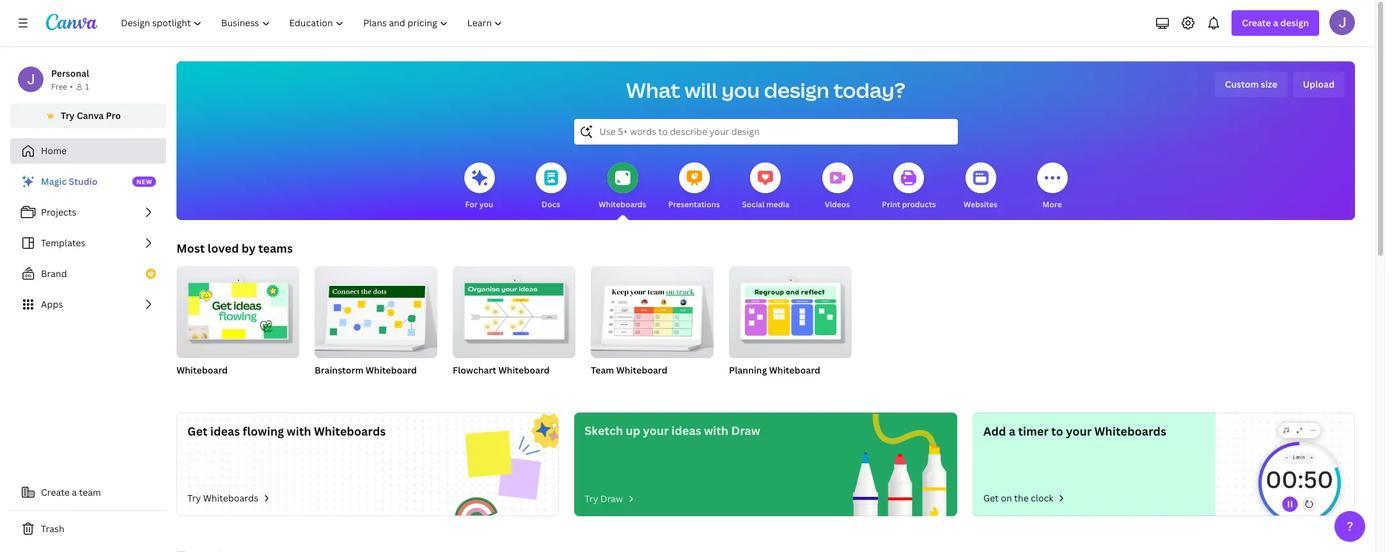 Task type: locate. For each thing, give the bounding box(es) containing it.
for
[[465, 199, 478, 210]]

0 horizontal spatial your
[[643, 423, 669, 438]]

you inside button
[[480, 199, 493, 210]]

trash
[[41, 523, 64, 535]]

design left jacob simon icon
[[1281, 17, 1309, 29]]

ideas
[[672, 423, 702, 438], [210, 423, 240, 439]]

videos button
[[822, 154, 853, 220]]

2 horizontal spatial a
[[1274, 17, 1279, 29]]

•
[[70, 81, 73, 92]]

a right add
[[1009, 423, 1016, 439]]

1 horizontal spatial design
[[1281, 17, 1309, 29]]

whiteboard inside planning whiteboard group
[[769, 364, 821, 376]]

None search field
[[574, 119, 958, 145]]

for you
[[465, 199, 493, 210]]

trash link
[[10, 516, 166, 542]]

flowing
[[243, 423, 284, 439]]

1 unlimited from the left
[[177, 381, 213, 392]]

design up "search" search field
[[764, 76, 830, 104]]

what will you design today?
[[626, 76, 906, 104]]

whiteboard
[[177, 364, 228, 376], [366, 364, 417, 376], [499, 364, 550, 376], [616, 364, 668, 376], [769, 364, 821, 376]]

0 horizontal spatial ideas
[[210, 423, 240, 439]]

0 vertical spatial a
[[1274, 17, 1279, 29]]

4 whiteboard from the left
[[616, 364, 668, 376]]

personal
[[51, 67, 89, 79]]

try
[[61, 109, 75, 122], [187, 492, 201, 504], [585, 493, 599, 505]]

ideas left flowing
[[210, 423, 240, 439]]

whiteboards button
[[599, 154, 647, 220]]

whiteboard inside team whiteboard unlimited
[[616, 364, 668, 376]]

0 horizontal spatial unlimited
[[177, 381, 213, 392]]

studio
[[69, 175, 98, 187]]

whiteboards
[[599, 199, 647, 210], [314, 423, 386, 439], [1095, 423, 1167, 439], [203, 492, 258, 504]]

create
[[1243, 17, 1272, 29], [41, 486, 70, 498]]

2 vertical spatial a
[[72, 486, 77, 498]]

0 horizontal spatial draw
[[601, 493, 623, 505]]

brand link
[[10, 261, 166, 287]]

list containing magic studio
[[10, 169, 166, 317]]

get down the whiteboard unlimited
[[187, 423, 208, 439]]

1
[[85, 81, 89, 92]]

create inside dropdown button
[[1243, 17, 1272, 29]]

unlimited inside team whiteboard unlimited
[[591, 381, 627, 392]]

flowchart whiteboard
[[453, 364, 550, 376]]

whiteboard inside whiteboard group
[[177, 364, 228, 376]]

today?
[[834, 76, 906, 104]]

1 whiteboard from the left
[[177, 364, 228, 376]]

0 horizontal spatial get
[[187, 423, 208, 439]]

websites
[[964, 199, 998, 210]]

planning whiteboard group
[[729, 261, 852, 393]]

get left on on the bottom
[[984, 492, 999, 504]]

1 horizontal spatial create
[[1243, 17, 1272, 29]]

templates
[[41, 237, 85, 249]]

whiteboard group
[[177, 261, 299, 393]]

brand
[[41, 267, 67, 280]]

jacob simon image
[[1330, 10, 1356, 35]]

create left the team on the bottom
[[41, 486, 70, 498]]

whiteboard for team whiteboard unlimited
[[616, 364, 668, 376]]

brainstorm
[[315, 364, 364, 376]]

on
[[1001, 492, 1012, 504]]

1 group from the left
[[177, 261, 299, 358]]

custom
[[1225, 78, 1259, 90]]

3 whiteboard from the left
[[499, 364, 550, 376]]

you
[[722, 76, 760, 104], [480, 199, 493, 210]]

clock
[[1031, 492, 1054, 504]]

a inside create a team button
[[72, 486, 77, 498]]

0 vertical spatial create
[[1243, 17, 1272, 29]]

0 vertical spatial get
[[187, 423, 208, 439]]

1 horizontal spatial draw
[[731, 423, 761, 438]]

custom size
[[1225, 78, 1278, 90]]

1 vertical spatial a
[[1009, 423, 1016, 439]]

2 whiteboard from the left
[[366, 364, 417, 376]]

team
[[79, 486, 101, 498]]

1 horizontal spatial try
[[187, 492, 201, 504]]

design inside dropdown button
[[1281, 17, 1309, 29]]

1 vertical spatial you
[[480, 199, 493, 210]]

whiteboard inside brainstorm whiteboard group
[[366, 364, 417, 376]]

0 horizontal spatial with
[[287, 423, 311, 439]]

0 vertical spatial you
[[722, 76, 760, 104]]

0 vertical spatial design
[[1281, 17, 1309, 29]]

1 horizontal spatial a
[[1009, 423, 1016, 439]]

your right to
[[1066, 423, 1092, 439]]

draw
[[731, 423, 761, 438], [601, 493, 623, 505]]

you right for
[[480, 199, 493, 210]]

flowchart
[[453, 364, 497, 376]]

a inside create a design dropdown button
[[1274, 17, 1279, 29]]

Search search field
[[600, 120, 932, 144]]

create a design button
[[1232, 10, 1320, 36]]

0 horizontal spatial a
[[72, 486, 77, 498]]

1 horizontal spatial get
[[984, 492, 999, 504]]

0 horizontal spatial you
[[480, 199, 493, 210]]

5 whiteboard from the left
[[769, 364, 821, 376]]

4 group from the left
[[591, 261, 714, 358]]

what
[[626, 76, 681, 104]]

create for create a design
[[1243, 17, 1272, 29]]

apps link
[[10, 292, 166, 317]]

0 horizontal spatial try
[[61, 109, 75, 122]]

create inside button
[[41, 486, 70, 498]]

a up size
[[1274, 17, 1279, 29]]

ideas right up
[[672, 423, 702, 438]]

your right up
[[643, 423, 669, 438]]

try canva pro button
[[10, 104, 166, 128]]

list
[[10, 169, 166, 317]]

you right will
[[722, 76, 760, 104]]

social media
[[742, 199, 790, 210]]

3 group from the left
[[453, 261, 576, 358]]

whiteboard for flowchart whiteboard
[[499, 364, 550, 376]]

to
[[1052, 423, 1064, 439]]

1 vertical spatial design
[[764, 76, 830, 104]]

0 horizontal spatial create
[[41, 486, 70, 498]]

1 horizontal spatial unlimited
[[591, 381, 627, 392]]

loved
[[208, 241, 239, 256]]

2 unlimited from the left
[[591, 381, 627, 392]]

1 horizontal spatial your
[[1066, 423, 1092, 439]]

brainstorm whiteboard group
[[315, 261, 438, 393]]

more
[[1043, 199, 1062, 210]]

with
[[704, 423, 729, 438], [287, 423, 311, 439]]

2 horizontal spatial try
[[585, 493, 599, 505]]

try whiteboards
[[187, 492, 258, 504]]

unlimited
[[177, 381, 213, 392], [591, 381, 627, 392]]

a for team
[[72, 486, 77, 498]]

1 vertical spatial create
[[41, 486, 70, 498]]

group for team whiteboard
[[591, 261, 714, 358]]

more button
[[1037, 154, 1068, 220]]

create a team button
[[10, 480, 166, 505]]

team
[[591, 364, 614, 376]]

create up custom size
[[1243, 17, 1272, 29]]

try canva pro
[[61, 109, 121, 122]]

a left the team on the bottom
[[72, 486, 77, 498]]

try for sketch
[[585, 493, 599, 505]]

will
[[685, 76, 718, 104]]

group
[[177, 261, 299, 358], [315, 261, 438, 358], [453, 261, 576, 358], [591, 261, 714, 358], [729, 261, 852, 358]]

5 group from the left
[[729, 261, 852, 358]]

whiteboard inside flowchart whiteboard group
[[499, 364, 550, 376]]

design
[[1281, 17, 1309, 29], [764, 76, 830, 104]]

1 vertical spatial get
[[984, 492, 999, 504]]

create a team
[[41, 486, 101, 498]]

magic
[[41, 175, 67, 187]]

brainstorm whiteboard
[[315, 364, 417, 376]]

get
[[187, 423, 208, 439], [984, 492, 999, 504]]

a for timer
[[1009, 423, 1016, 439]]

get ideas flowing with whiteboards
[[187, 423, 386, 439]]

your
[[643, 423, 669, 438], [1066, 423, 1092, 439]]



Task type: vqa. For each thing, say whether or not it's contained in the screenshot.
Deluxe 1 card(s) from $9.50
no



Task type: describe. For each thing, give the bounding box(es) containing it.
templates link
[[10, 230, 166, 256]]

free
[[51, 81, 67, 92]]

0 vertical spatial draw
[[731, 423, 761, 438]]

timer
[[1019, 423, 1049, 439]]

whiteboard for brainstorm whiteboard
[[366, 364, 417, 376]]

sketch
[[585, 423, 623, 438]]

top level navigation element
[[113, 10, 514, 36]]

presentations
[[668, 199, 720, 210]]

group for flowchart whiteboard
[[453, 261, 576, 358]]

products
[[902, 199, 936, 210]]

up
[[626, 423, 641, 438]]

pro
[[106, 109, 121, 122]]

1 horizontal spatial you
[[722, 76, 760, 104]]

team whiteboard unlimited
[[591, 364, 668, 392]]

free •
[[51, 81, 73, 92]]

teams
[[258, 241, 293, 256]]

home
[[41, 145, 67, 157]]

custom size button
[[1215, 72, 1288, 97]]

most loved by teams
[[177, 241, 293, 256]]

media
[[767, 199, 790, 210]]

magic studio
[[41, 175, 98, 187]]

a for design
[[1274, 17, 1279, 29]]

1 horizontal spatial ideas
[[672, 423, 702, 438]]

get for get ideas flowing with whiteboards
[[187, 423, 208, 439]]

planning
[[729, 364, 767, 376]]

add
[[984, 423, 1007, 439]]

most
[[177, 241, 205, 256]]

unlimited inside the whiteboard unlimited
[[177, 381, 213, 392]]

canva
[[77, 109, 104, 122]]

flowchart whiteboard group
[[453, 261, 576, 393]]

2 group from the left
[[315, 261, 438, 358]]

social
[[742, 199, 765, 210]]

print products button
[[882, 154, 936, 220]]

presentations button
[[668, 154, 720, 220]]

1 vertical spatial draw
[[601, 493, 623, 505]]

projects
[[41, 206, 76, 218]]

upload button
[[1293, 72, 1345, 97]]

size
[[1261, 78, 1278, 90]]

whiteboard unlimited
[[177, 364, 228, 392]]

videos
[[825, 199, 850, 210]]

by
[[242, 241, 256, 256]]

try draw
[[585, 493, 623, 505]]

projects link
[[10, 200, 166, 225]]

social media button
[[742, 154, 790, 220]]

0 horizontal spatial design
[[764, 76, 830, 104]]

try inside try canva pro button
[[61, 109, 75, 122]]

websites button
[[964, 154, 998, 220]]

planning whiteboard
[[729, 364, 821, 376]]

for you button
[[464, 154, 495, 220]]

sketch up your ideas with draw
[[585, 423, 761, 438]]

1 horizontal spatial with
[[704, 423, 729, 438]]

upload
[[1303, 78, 1335, 90]]

docs button
[[536, 154, 566, 220]]

add a timer to your whiteboards
[[984, 423, 1167, 439]]

team whiteboard group
[[591, 261, 714, 393]]

the
[[1015, 492, 1029, 504]]

group for whiteboard
[[177, 261, 299, 358]]

get for get on the clock
[[984, 492, 999, 504]]

create a design
[[1243, 17, 1309, 29]]

create for create a team
[[41, 486, 70, 498]]

apps
[[41, 298, 63, 310]]

new
[[136, 177, 152, 186]]

print
[[882, 199, 901, 210]]

try for get
[[187, 492, 201, 504]]

print products
[[882, 199, 936, 210]]

home link
[[10, 138, 166, 164]]

get on the clock
[[984, 492, 1054, 504]]

docs
[[542, 199, 560, 210]]

whiteboard for planning whiteboard
[[769, 364, 821, 376]]



